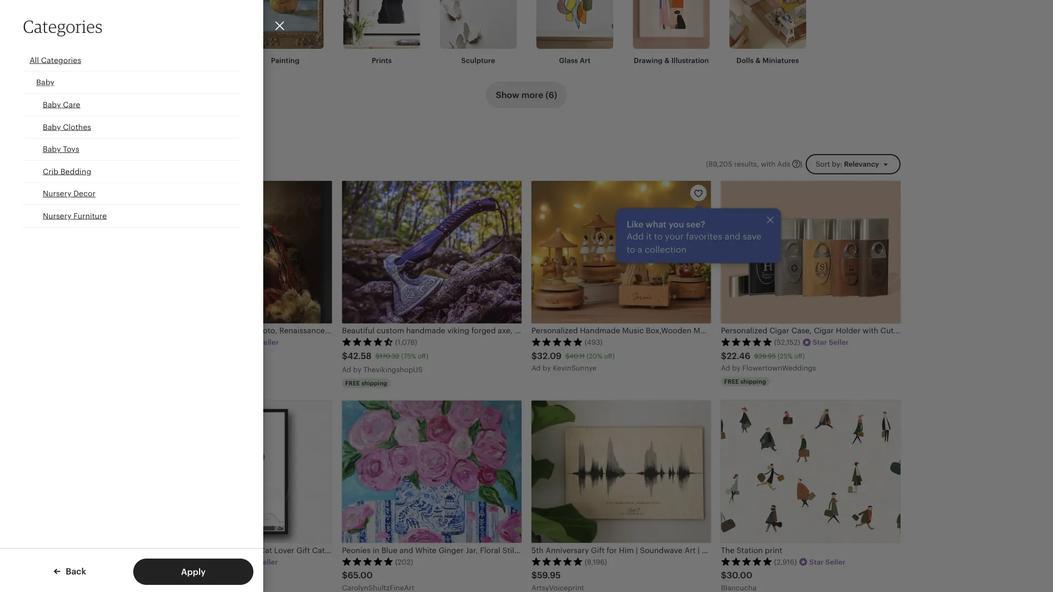 Task type: locate. For each thing, give the bounding box(es) containing it.
seller for (52,152)
[[829, 338, 849, 347]]

your
[[665, 232, 684, 241]]

30.00
[[727, 571, 753, 581], [191, 573, 210, 580]]

add
[[627, 232, 644, 241]]

art right glass
[[580, 56, 591, 64]]

1 horizontal spatial shipping
[[741, 378, 767, 385]]

)
[[801, 160, 803, 168]]

free down 22.46
[[725, 378, 739, 385]]

miniatures
[[763, 56, 800, 64]]

& right drawing
[[665, 56, 670, 64]]

to right it
[[654, 232, 663, 241]]

carolynshultzfineart
[[342, 584, 415, 592]]

like
[[627, 219, 644, 229]]

baby left care
[[43, 100, 61, 109]]

voice
[[775, 546, 795, 555]]

$
[[342, 351, 348, 361], [532, 351, 537, 361], [721, 351, 727, 361], [376, 353, 380, 360], [566, 353, 570, 360], [755, 353, 759, 360], [153, 571, 158, 581], [342, 571, 348, 581], [532, 571, 537, 581], [721, 571, 727, 581], [187, 573, 191, 580]]

dolls & miniatures
[[737, 56, 800, 64]]

0 horizontal spatial free
[[345, 380, 360, 387]]

by down 32.09
[[543, 364, 551, 372]]

by inside '$ 32.09 $ 40.11 (20% off) a d by kevinsunnye'
[[543, 364, 551, 372]]

all inside button
[[172, 160, 181, 168]]

free down 42.58
[[345, 380, 360, 387]]

$ 65.00 carolynshultzfineart
[[342, 571, 415, 592]]

shipping
[[741, 378, 767, 385], [362, 380, 387, 387]]

care
[[63, 100, 80, 109]]

nursery down crib at the left top
[[43, 189, 71, 198]]

| left the voice
[[771, 546, 773, 555]]

& right dolls
[[756, 56, 761, 64]]

baby for baby care
[[43, 100, 61, 109]]

save
[[743, 232, 762, 241]]

1 vertical spatial nursery
[[43, 212, 71, 220]]

toys
[[63, 145, 79, 154]]

to down add
[[627, 245, 636, 255]]

5 out of 5 stars image for (52,152)
[[721, 338, 773, 346]]

seller
[[259, 338, 279, 347], [829, 338, 849, 347], [258, 558, 278, 567], [826, 558, 846, 567]]

baby down all categories
[[36, 78, 55, 87]]

off) inside $ 22.46 $ 29.95 (25% off) a d by flowertownweddings
[[795, 353, 805, 360]]

0 horizontal spatial (20%
[[212, 573, 228, 580]]

furniture
[[73, 212, 107, 220]]

d down 22.46
[[726, 364, 731, 372]]

(20% down (8,555)
[[212, 573, 228, 580]]

& for miniatures
[[756, 56, 761, 64]]

off) right (75%
[[418, 353, 429, 360]]

5 out of 5 stars image for star seller
[[153, 338, 204, 346]]

all categories button
[[23, 49, 240, 72]]

1 nursery from the top
[[43, 189, 71, 198]]

$ 30.00 blancucha
[[721, 571, 757, 592]]

59.95
[[537, 571, 561, 581]]

1 vertical spatial (20%
[[212, 573, 228, 580]]

(20% inside $ 24.00 $ 30.00 (20% off)
[[212, 573, 228, 580]]

decor
[[73, 189, 96, 198]]

gift up (8,196)
[[591, 546, 605, 555]]

0 vertical spatial all
[[30, 56, 39, 64]]

2 nursery from the top
[[43, 212, 71, 220]]

off) inside $ 42.58 $ 170.32 (75% off)
[[418, 353, 429, 360]]

dolls
[[737, 56, 754, 64]]

30.00 down (8,555)
[[191, 573, 210, 580]]

1 & from the left
[[665, 56, 670, 64]]

d down 42.58
[[347, 366, 351, 374]]

the station print image
[[721, 401, 901, 544]]

d down 32.09
[[536, 364, 541, 372]]

star seller link
[[153, 181, 332, 390]]

0 vertical spatial nursery
[[43, 189, 71, 198]]

1 | from the left
[[636, 546, 638, 555]]

0 horizontal spatial anniversary
[[546, 546, 589, 555]]

1 horizontal spatial free
[[725, 378, 739, 385]]

results,
[[735, 160, 759, 168]]

2 horizontal spatial |
[[771, 546, 773, 555]]

shipping down $ 22.46 $ 29.95 (25% off) a d by flowertownweddings
[[741, 378, 767, 385]]

0 horizontal spatial |
[[636, 546, 638, 555]]

$ down 4.5 out of 5 stars image
[[342, 351, 348, 361]]

0 horizontal spatial &
[[665, 56, 670, 64]]

with ads
[[761, 160, 791, 168]]

free shipping down 22.46
[[725, 378, 767, 385]]

what
[[646, 219, 667, 229]]

to
[[654, 232, 663, 241], [627, 245, 636, 255]]

$ inside the $ 65.00 carolynshultzfineart
[[342, 571, 348, 581]]

by down 22.46
[[732, 364, 741, 372]]

1 horizontal spatial all
[[172, 160, 181, 168]]

baby clothes
[[43, 123, 91, 131]]

off) right apply on the left bottom
[[229, 573, 240, 580]]

clothes
[[63, 123, 91, 131]]

free
[[725, 378, 739, 385], [345, 380, 360, 387]]

1 vertical spatial all
[[172, 160, 181, 168]]

1 horizontal spatial by
[[543, 364, 551, 372]]

$ up carolynshultzfineart
[[342, 571, 348, 581]]

off) for 42.58
[[418, 353, 429, 360]]

42.58
[[348, 351, 372, 361]]

2 horizontal spatial by
[[732, 364, 741, 372]]

170.32
[[380, 353, 400, 360]]

blancucha
[[721, 584, 757, 592]]

1 horizontal spatial d
[[536, 364, 541, 372]]

baby left the toys
[[43, 145, 61, 154]]

0 horizontal spatial free shipping
[[345, 380, 387, 387]]

0 horizontal spatial shipping
[[362, 380, 387, 387]]

2 & from the left
[[756, 56, 761, 64]]

baby
[[36, 78, 55, 87], [43, 100, 61, 109], [43, 123, 61, 131], [43, 145, 61, 154]]

d for 32.09
[[536, 364, 541, 372]]

by down 42.58
[[353, 366, 362, 374]]

(20%
[[587, 353, 603, 360], [212, 573, 228, 580]]

sculpture link
[[440, 0, 517, 65]]

| right him
[[636, 546, 638, 555]]

nursery for nursery decor
[[43, 189, 71, 198]]

nursery down nursery decor
[[43, 212, 71, 220]]

free shipping down the "a d by thevikingshopus"
[[345, 380, 387, 387]]

by inside $ 22.46 $ 29.95 (25% off) a d by flowertownweddings
[[732, 364, 741, 372]]

1 horizontal spatial |
[[698, 546, 700, 555]]

kevinsunnye
[[553, 364, 597, 372]]

black cat print painting print cat lover gift cat decor cat art decor wall art home decor cat lover gift unframed select your print image
[[153, 401, 332, 544]]

2 horizontal spatial d
[[726, 364, 731, 372]]

art left wood at bottom right
[[685, 546, 696, 555]]

$ 42.58 $ 170.32 (75% off)
[[342, 351, 429, 361]]

and
[[725, 232, 741, 241]]

5 out of 5 stars image inside star seller link
[[153, 338, 204, 346]]

$ 59.95 artsyvoiceprint
[[532, 571, 584, 592]]

| left wood at bottom right
[[698, 546, 700, 555]]

free shipping for 22.46
[[725, 378, 767, 385]]

1 horizontal spatial free shipping
[[725, 378, 767, 385]]

star for (52,152)
[[813, 338, 827, 347]]

(20% inside '$ 32.09 $ 40.11 (20% off) a d by kevinsunnye'
[[587, 353, 603, 360]]

d
[[536, 364, 541, 372], [726, 364, 731, 372], [347, 366, 351, 374]]

by for 22.46
[[732, 364, 741, 372]]

categories up all categories
[[23, 16, 103, 37]]

$ down 5th
[[532, 571, 537, 581]]

anniversary right 5th
[[546, 546, 589, 555]]

1 anniversary from the left
[[546, 546, 589, 555]]

nursery
[[43, 189, 71, 198], [43, 212, 71, 220]]

all
[[30, 56, 39, 64], [172, 160, 181, 168]]

anniversary up the $ 30.00 blancucha
[[725, 546, 769, 555]]

(20% for 32.09
[[587, 353, 603, 360]]

shipping down the "a d by thevikingshopus"
[[362, 380, 387, 387]]

0 horizontal spatial art
[[580, 56, 591, 64]]

like what you see? add it to your favorites and save to a collection
[[627, 219, 762, 255]]

0 vertical spatial to
[[654, 232, 663, 241]]

off) right (25%
[[795, 353, 805, 360]]

$ right 22.46
[[755, 353, 759, 360]]

|
[[636, 546, 638, 555], [698, 546, 700, 555], [771, 546, 773, 555]]

0 horizontal spatial all
[[30, 56, 39, 64]]

wood
[[702, 546, 723, 555]]

30.00 up 'blancucha'
[[727, 571, 753, 581]]

0 vertical spatial art
[[580, 56, 591, 64]]

0 vertical spatial (20%
[[587, 353, 603, 360]]

(2,916)
[[775, 558, 797, 567]]

back
[[64, 567, 86, 577]]

1 vertical spatial to
[[627, 245, 636, 255]]

a inside '$ 32.09 $ 40.11 (20% off) a d by kevinsunnye'
[[532, 364, 537, 372]]

$ right 24.00
[[187, 573, 191, 580]]

1 horizontal spatial &
[[756, 56, 761, 64]]

nursery inside button
[[43, 189, 71, 198]]

categories
[[23, 16, 103, 37], [41, 56, 81, 64]]

glass art
[[559, 56, 591, 64]]

$ left apply on the left bottom
[[153, 571, 158, 581]]

(20% down (493)
[[587, 353, 603, 360]]

categories up the "baby care"
[[41, 56, 81, 64]]

soundwave
[[640, 546, 683, 555]]

30.00 inside the $ 30.00 blancucha
[[727, 571, 753, 581]]

5 out of 5 stars image for (2,916)
[[721, 558, 773, 566]]

0 vertical spatial categories
[[23, 16, 103, 37]]

all filters
[[172, 160, 204, 168]]

crib
[[43, 167, 58, 176]]

$ up the "a d by thevikingshopus"
[[376, 353, 380, 360]]

$ 22.46 $ 29.95 (25% off) a d by flowertownweddings
[[721, 351, 817, 372]]

$ left 40.11
[[532, 351, 537, 361]]

illustration
[[672, 56, 709, 64]]

1 horizontal spatial (20%
[[587, 353, 603, 360]]

0 horizontal spatial 30.00
[[191, 573, 210, 580]]

$ inside $ 59.95 artsyvoiceprint
[[532, 571, 537, 581]]

apply button
[[133, 559, 254, 586]]

5th anniversary gift for him | soundwave art | wood anniversary | voice recording gift image
[[532, 401, 711, 544]]

1 horizontal spatial 30.00
[[727, 571, 753, 581]]

drawing
[[634, 56, 663, 64]]

1 horizontal spatial to
[[654, 232, 663, 241]]

1 vertical spatial categories
[[41, 56, 81, 64]]

65.00
[[348, 571, 373, 581]]

1 vertical spatial art
[[685, 546, 696, 555]]

5th
[[532, 546, 544, 555]]

baby up baby toys
[[43, 123, 61, 131]]

off) inside '$ 32.09 $ 40.11 (20% off) a d by kevinsunnye'
[[604, 353, 615, 360]]

0 horizontal spatial gift
[[591, 546, 605, 555]]

5 out of 5 stars image for (493)
[[532, 338, 583, 346]]

star for (2,916)
[[810, 558, 824, 567]]

nursery inside button
[[43, 212, 71, 220]]

off) right 40.11
[[604, 353, 615, 360]]

$ up kevinsunnye
[[566, 353, 570, 360]]

a inside the like what you see? add it to your favorites and save to a collection
[[638, 245, 643, 255]]

(8,196)
[[585, 558, 607, 567]]

(75%
[[401, 353, 416, 360]]

a d by thevikingshopus
[[342, 366, 423, 374]]

off)
[[418, 353, 429, 360], [604, 353, 615, 360], [795, 353, 805, 360], [229, 573, 240, 580]]

$ inside the $ 30.00 blancucha
[[721, 571, 727, 581]]

peonies in blue and white ginger jar, floral still life, pink peonies,fine art print, "frances" by carolyn shultz image
[[342, 401, 522, 544]]

(202)
[[395, 558, 413, 567]]

art
[[580, 56, 591, 64], [685, 546, 696, 555]]

glass art link
[[537, 0, 613, 65]]

smaller xs image
[[694, 189, 704, 199]]

1 horizontal spatial anniversary
[[725, 546, 769, 555]]

search filters dialog
[[0, 0, 1054, 593]]

all inside button
[[30, 56, 39, 64]]

$ up 'blancucha'
[[721, 571, 727, 581]]

d inside $ 22.46 $ 29.95 (25% off) a d by flowertownweddings
[[726, 364, 731, 372]]

1 horizontal spatial gift
[[837, 546, 851, 555]]

5 out of 5 stars image
[[153, 338, 204, 346], [532, 338, 583, 346], [721, 338, 773, 346], [153, 558, 204, 566], [342, 558, 394, 566], [532, 558, 583, 566], [721, 558, 773, 566]]

22.46
[[727, 351, 751, 361]]

2 anniversary from the left
[[725, 546, 769, 555]]

d inside '$ 32.09 $ 40.11 (20% off) a d by kevinsunnye'
[[536, 364, 541, 372]]

a
[[638, 245, 643, 255], [532, 364, 537, 372], [721, 364, 726, 372], [342, 366, 347, 374]]

baby inside button
[[36, 78, 55, 87]]

all categories
[[30, 56, 81, 64]]

&
[[665, 56, 670, 64], [756, 56, 761, 64]]

off) inside $ 24.00 $ 30.00 (20% off)
[[229, 573, 240, 580]]

star
[[243, 338, 257, 347], [813, 338, 827, 347], [242, 558, 256, 567], [810, 558, 824, 567]]

anniversary
[[546, 546, 589, 555], [725, 546, 769, 555]]

5 out of 5 stars image for (8,555)
[[153, 558, 204, 566]]

by for 32.09
[[543, 364, 551, 372]]

gift right recording
[[837, 546, 851, 555]]



Task type: describe. For each thing, give the bounding box(es) containing it.
off) for 22.46
[[795, 353, 805, 360]]

off) for 24.00
[[229, 573, 240, 580]]

1 gift from the left
[[591, 546, 605, 555]]

for
[[607, 546, 617, 555]]

3 | from the left
[[771, 546, 773, 555]]

shipping for 22.46
[[741, 378, 767, 385]]

nursery decor button
[[23, 183, 240, 205]]

(20% for 24.00
[[212, 573, 228, 580]]

prints link
[[344, 0, 420, 65]]

all filters button
[[153, 154, 212, 174]]

off) for 32.09
[[604, 353, 615, 360]]

baby clothes button
[[23, 116, 240, 138]]

seller for (2,916)
[[826, 558, 846, 567]]

& for illustration
[[665, 56, 670, 64]]

29.95
[[759, 353, 776, 360]]

free for 22.46
[[725, 378, 739, 385]]

sculpture
[[462, 56, 496, 64]]

0 horizontal spatial to
[[627, 245, 636, 255]]

apply
[[181, 567, 206, 577]]

0 horizontal spatial by
[[353, 366, 362, 374]]

(8,555)
[[206, 558, 229, 567]]

you
[[669, 219, 684, 229]]

star seller for (2,916)
[[810, 558, 846, 567]]

print
[[765, 546, 783, 555]]

shipping for 42.58
[[362, 380, 387, 387]]

(25%
[[778, 353, 793, 360]]

5th anniversary gift for him | soundwave art | wood anniversary | voice recording gift
[[532, 546, 851, 555]]

drawing & illustration link
[[633, 0, 710, 65]]

painting
[[271, 56, 300, 64]]

a inside $ 22.46 $ 29.95 (25% off) a d by flowertownweddings
[[721, 364, 726, 372]]

24.00
[[158, 571, 183, 581]]

nursery furniture
[[43, 212, 107, 220]]

star seller for (8,555)
[[242, 558, 278, 567]]

2 | from the left
[[698, 546, 700, 555]]

see?
[[686, 219, 706, 229]]

$ 32.09 $ 40.11 (20% off) a d by kevinsunnye
[[532, 351, 615, 372]]

baby for baby toys
[[43, 145, 61, 154]]

4.5 out of 5 stars image
[[342, 338, 394, 346]]

baby toys button
[[23, 138, 240, 161]]

d for 22.46
[[726, 364, 731, 372]]

baby care
[[43, 100, 80, 109]]

crib bedding
[[43, 167, 91, 176]]

$ left 29.95
[[721, 351, 727, 361]]

2 gift from the left
[[837, 546, 851, 555]]

filters
[[183, 160, 204, 168]]

baby for baby
[[36, 78, 55, 87]]

5 out of 5 stars image for (202)
[[342, 558, 394, 566]]

seller for (8,555)
[[258, 558, 278, 567]]

drawing & illustration
[[634, 56, 709, 64]]

beautiful custom handmade viking forged axe, groomsmen gift , birthday gift, collectibles axe , gift for him , anniversary gift for husband image
[[342, 181, 522, 324]]

back link
[[54, 566, 86, 578]]

baby care button
[[23, 94, 240, 116]]

art inside the glass art link
[[580, 56, 591, 64]]

personalized cigar case, cigar holder with cutter, groomsmen cigar case, gift for him, groomsmen gifts, cigar travel case, gift for husband image
[[721, 181, 901, 324]]

dolls & miniatures link
[[730, 0, 807, 65]]

0 horizontal spatial d
[[347, 366, 351, 374]]

all for all filters
[[172, 160, 181, 168]]

(1,078)
[[395, 338, 417, 347]]

painting link
[[247, 0, 324, 65]]

glass
[[559, 56, 578, 64]]

free shipping for 42.58
[[345, 380, 387, 387]]

thevikingshopus
[[363, 366, 423, 374]]

ads
[[778, 160, 791, 168]]

station
[[737, 546, 763, 555]]

(493)
[[585, 338, 603, 347]]

baby button
[[23, 72, 240, 94]]

bedding
[[60, 167, 91, 176]]

( 89,205 results,
[[706, 160, 759, 168]]

(
[[706, 160, 709, 168]]

32.09
[[537, 351, 562, 361]]

40.11
[[570, 353, 585, 360]]

star seller for (52,152)
[[813, 338, 849, 347]]

1 horizontal spatial art
[[685, 546, 696, 555]]

favorites
[[686, 232, 723, 241]]

collection
[[645, 245, 687, 255]]

nursery furniture button
[[23, 205, 240, 228]]

all for all categories
[[30, 56, 39, 64]]

it
[[646, 232, 652, 241]]

5 out of 5 stars image for (8,196)
[[532, 558, 583, 566]]

free for 42.58
[[345, 380, 360, 387]]

baby toys
[[43, 145, 79, 154]]

crib bedding button
[[23, 161, 240, 183]]

artsyvoiceprint
[[532, 584, 584, 592]]

prints
[[372, 56, 392, 64]]

custom royal portrait from photo, renaissance portrait, historical portrait, royal portrait, human portrait, custom men women portrait image
[[153, 181, 332, 324]]

89,205
[[709, 160, 733, 168]]

categories inside button
[[41, 56, 81, 64]]

baby for baby clothes
[[43, 123, 61, 131]]

30.00 inside $ 24.00 $ 30.00 (20% off)
[[191, 573, 210, 580]]

nursery decor
[[43, 189, 96, 198]]

$ inside $ 24.00 $ 30.00 (20% off)
[[187, 573, 191, 580]]

the
[[721, 546, 735, 555]]

personalized handmade music box,wooden music box,wooden horse musical carousel,vintage music box,heirloom carousel,baby boy girl shower gift image
[[532, 181, 711, 324]]

$ 24.00 $ 30.00 (20% off)
[[153, 571, 240, 581]]

$ inside $ 42.58 $ 170.32 (75% off)
[[376, 353, 380, 360]]

with
[[761, 160, 776, 168]]

star for (8,555)
[[242, 558, 256, 567]]

(52,152)
[[775, 338, 801, 347]]

recording
[[797, 546, 835, 555]]

flowertownweddings
[[743, 364, 817, 372]]

the station print
[[721, 546, 783, 555]]

nursery for nursery furniture
[[43, 212, 71, 220]]

him
[[619, 546, 634, 555]]



Task type: vqa. For each thing, say whether or not it's contained in the screenshot.
the SilverHandwriting icon
no



